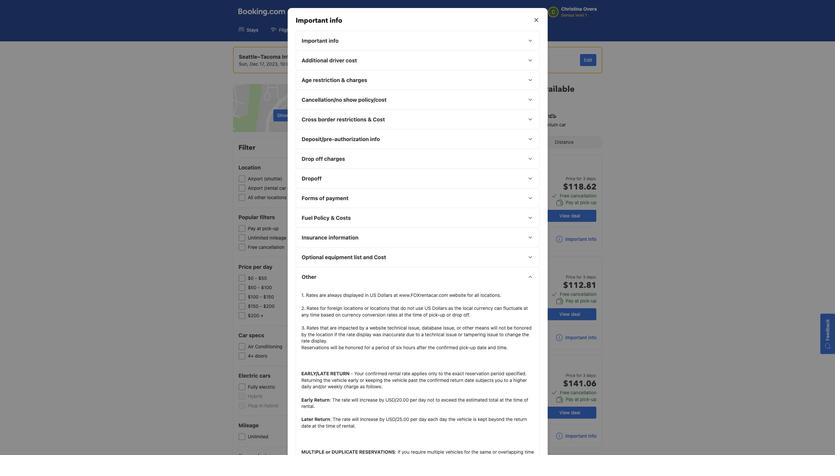 Task type: vqa. For each thing, say whether or not it's contained in the screenshot.
Sep at right top
no



Task type: locate. For each thing, give the bounding box(es) containing it.
hours
[[403, 345, 416, 350]]

the left same on the bottom of the page
[[472, 449, 479, 455]]

3 for $112.81
[[583, 275, 586, 280]]

$100 up $100 - $150
[[261, 285, 272, 290]]

days: inside price for 3 days: $141.06
[[587, 373, 597, 378]]

2 vertical spatial view deal
[[560, 410, 581, 415]]

view deal button down $112.81
[[544, 308, 597, 320]]

deal down $141.06
[[572, 410, 581, 415]]

bag for 1 large bag
[[448, 287, 456, 292]]

1 deal from the top
[[572, 213, 581, 219]]

1 bus from the top
[[438, 315, 445, 320]]

1 horizontal spatial in
[[365, 292, 369, 298]]

period inside 3. rates that are impacted by a website technical issue, database issue, or other means will not be honored by the location if the rate display was inaccurate due to a technical issue or tampering issue to change the rate display. reservations will be honored for a period of six hours after the confirmed pick-up date and time.
[[376, 345, 389, 350]]

pick- down $118.62
[[581, 200, 592, 205]]

view down $112.81
[[560, 311, 570, 317]]

view deal button for $141.06
[[544, 407, 597, 419]]

1 for 1 small bag
[[490, 287, 492, 292]]

early/late return
[[301, 371, 350, 376]]

view down $118.62
[[560, 213, 570, 219]]

3 inside price for 3 days: $112.81
[[583, 275, 586, 280]]

date inside : the rate will increase by usd/25.00 per day each day the vehicle is kept beyond the return date at the time of rental.
[[301, 423, 311, 429]]

website inside 3. rates that are impacted by a website technical issue, database issue, or other means will not be honored by the location if the rate display was inaccurate due to a technical issue or tampering issue to change the rate display. reservations will be honored for a period of six hours after the confirmed pick-up date and time.
[[370, 325, 386, 331]]

view
[[560, 213, 570, 219], [560, 311, 570, 317], [560, 410, 570, 415]]

0 horizontal spatial car
[[279, 185, 286, 191]]

by for a
[[359, 325, 365, 331]]

0 vertical spatial confirmed
[[436, 345, 458, 350]]

flight
[[314, 27, 326, 33]]

3 inside price for 3 days: $118.62
[[583, 176, 586, 181]]

rates inside 3. rates that are impacted by a website technical issue, database issue, or other means will not be honored by the location if the rate display was inaccurate due to a technical issue or tampering issue to change the rate display. reservations will be honored for a period of six hours after the confirmed pick-up date and time.
[[307, 325, 319, 331]]

2 1 from the left
[[490, 287, 492, 292]]

0 horizontal spatial filters
[[260, 214, 275, 220]]

2 view deal from the top
[[560, 311, 581, 317]]

dollars up rates
[[378, 292, 393, 298]]

return down 'exact'
[[451, 377, 464, 383]]

1 horizontal spatial rental.
[[342, 423, 356, 429]]

view deal button down $141.06
[[544, 407, 597, 419]]

3 up $141.06
[[583, 373, 586, 378]]

cost down may
[[373, 116, 385, 122]]

0 vertical spatial view deal
[[560, 213, 581, 219]]

vehicle down rental at the bottom of the page
[[392, 377, 407, 383]]

cost inside dropdown button
[[373, 116, 385, 122]]

the down early/late return
[[324, 377, 331, 383]]

return down 'and/or'
[[314, 397, 330, 403]]

the inside : if you require multiple vehicles for the same or overlapping time
[[472, 449, 479, 455]]

cost inside dropdown button
[[374, 254, 386, 260]]

you right the subjects
[[495, 377, 503, 383]]

2 deal from the top
[[572, 311, 581, 317]]

- for $150
[[260, 303, 262, 309]]

$100 - $150
[[248, 294, 274, 300]]

3 3 from the top
[[583, 373, 586, 378]]

applies
[[412, 371, 427, 376]]

rates inside 2. rates for foreign locations or locations that do not use us dollars as the local currency can fluctuate at any time based on currency conversion rates at the time of pick-up or drop off.
[[307, 305, 319, 311]]

$112.81
[[564, 280, 597, 291]]

not inside 2. rates for foreign locations or locations that do not use us dollars as the local currency can fluctuate at any time based on currency conversion rates at the time of pick-up or drop off.
[[407, 305, 414, 311]]

be
[[507, 325, 513, 331], [339, 345, 344, 350]]

seattle–tacoma inside seattle–tacoma international airport sun, dec 17, 2023, 10:00 am
[[239, 54, 281, 60]]

return
[[451, 377, 464, 383], [514, 416, 527, 422]]

deal for $141.06
[[572, 410, 581, 415]]

price for $118.62
[[566, 176, 576, 181]]

days: inside price for 3 days: $112.81
[[587, 275, 597, 280]]

time
[[310, 312, 320, 318], [413, 312, 422, 318], [514, 397, 523, 403], [326, 423, 335, 429], [525, 449, 534, 455]]

0 horizontal spatial you
[[402, 449, 410, 455]]

1 important info button from the top
[[556, 236, 597, 243]]

0 vertical spatial us
[[370, 292, 376, 298]]

that inside 2. rates for foreign locations or locations that do not use us dollars as the local currency can fluctuate at any time based on currency conversion rates at the time of pick-up or drop off.
[[391, 305, 399, 311]]

pay down $112.81
[[566, 298, 574, 304]]

0 vertical spatial 3
[[583, 176, 586, 181]]

filters right popular
[[260, 214, 275, 220]]

1 automatic from the top
[[490, 188, 512, 194]]

return right beyond
[[514, 416, 527, 422]]

product card group
[[359, 155, 603, 251], [359, 257, 603, 350], [359, 355, 603, 448]]

per inside : the rate will increase by usd/25.00 per day each day the vehicle is kept beyond the return date at the time of rental.
[[411, 416, 418, 422]]

2 vertical spatial days:
[[587, 373, 597, 378]]

for inside 3. rates that are impacted by a website technical issue, database issue, or other means will not be honored by the location if the rate display was inaccurate due to a technical issue or tampering issue to change the rate display. reservations will be honored for a period of six hours after the confirmed pick-up date and time.
[[364, 345, 370, 350]]

on inside 2. rates for foreign locations or locations that do not use us dollars as the local currency can fluctuate at any time based on currency conversion rates at the time of pick-up or drop off.
[[335, 312, 341, 318]]

cars up the 'electric'
[[260, 373, 271, 379]]

filters inside button
[[333, 144, 345, 150]]

2 automatic from the top
[[490, 376, 512, 381]]

0 horizontal spatial other
[[255, 194, 266, 200]]

$200 down the $150 - $200
[[248, 313, 259, 318]]

rates right the 1.
[[306, 292, 318, 298]]

1 vertical spatial increase
[[360, 416, 378, 422]]

website up was
[[370, 325, 386, 331]]

price inside price for 3 days: $118.62
[[566, 176, 576, 181]]

free down $141.06
[[560, 390, 570, 395]]

for right vehicles
[[464, 449, 470, 455]]

pay at pick-up down $112.81
[[566, 298, 597, 304]]

free for $141.06
[[560, 390, 570, 395]]

at right total
[[500, 397, 504, 403]]

1 vertical spatial date
[[465, 377, 474, 383]]

period up the subjects
[[491, 371, 505, 376]]

pick-
[[581, 200, 592, 205], [262, 226, 273, 231], [581, 298, 592, 304], [429, 312, 440, 318], [460, 345, 470, 350], [581, 396, 592, 402]]

reservations
[[301, 345, 329, 350]]

0 vertical spatial honored
[[514, 325, 532, 331]]

airport for airport taxis
[[454, 27, 469, 33]]

other button
[[296, 267, 540, 287]]

on left map
[[290, 112, 296, 118]]

1 vertical spatial rental.
[[342, 423, 356, 429]]

cancellation down $112.81
[[571, 291, 597, 297]]

exact
[[453, 371, 464, 376]]

feedback button
[[821, 314, 836, 354]]

3 inside price for 3 days: $141.06
[[583, 373, 586, 378]]

0 horizontal spatial all
[[327, 144, 332, 150]]

rates
[[306, 292, 318, 298], [307, 305, 319, 311], [307, 325, 319, 331]]

- down $100 - $150
[[260, 303, 262, 309]]

1 horizontal spatial $100
[[261, 285, 272, 290]]

1 vertical spatial are
[[330, 325, 337, 331]]

1 horizontal spatial be
[[507, 325, 513, 331]]

time.
[[497, 345, 508, 350]]

sort by
[[359, 139, 375, 145]]

by inside ': the rate will increase by usd/20.00 per day not to exceed the estimated total at the time of rental.'
[[379, 397, 384, 403]]

1 vertical spatial deal
[[572, 311, 581, 317]]

2 vertical spatial &
[[331, 215, 335, 221]]

as up drop at the bottom
[[448, 305, 453, 311]]

2 vertical spatial not
[[428, 397, 435, 403]]

later return
[[301, 416, 330, 422]]

1 3 from the top
[[583, 176, 586, 181]]

1 for 1 large bag
[[431, 287, 433, 292]]

pick-up location element
[[239, 53, 335, 61]]

cost right list
[[374, 254, 386, 260]]

0 horizontal spatial that
[[320, 325, 329, 331]]

0 vertical spatial the
[[332, 397, 341, 403]]

1 view deal from the top
[[560, 213, 581, 219]]

: down weekly
[[330, 397, 331, 403]]

show
[[343, 97, 357, 103]]

early/late
[[301, 371, 329, 376]]

0 horizontal spatial currency
[[342, 312, 361, 318]]

free cancellation down $112.81
[[560, 291, 597, 297]]

off-
[[408, 98, 417, 104]]

- for $50
[[258, 285, 260, 290]]

for inside 2. rates for foreign locations or locations that do not use us dollars as the local currency can fluctuate at any time based on currency conversion rates at the time of pick-up or drop off.
[[320, 305, 326, 311]]

1 shuttle from the top
[[423, 315, 437, 320]]

2 horizontal spatial &
[[368, 116, 372, 122]]

deal
[[572, 213, 581, 219], [572, 311, 581, 317], [572, 410, 581, 415]]

per down ': the rate will increase by usd/20.00 per day not to exceed the estimated total at the time of rental.'
[[411, 416, 418, 422]]

+ inside skip to main content element
[[328, 27, 330, 33]]

view for $112.81
[[560, 311, 570, 317]]

by down follows:
[[379, 397, 384, 403]]

pay at pick-up down $118.62
[[566, 200, 597, 205]]

0 vertical spatial filters
[[333, 144, 345, 150]]

2 vertical spatial date
[[301, 423, 311, 429]]

are inside 3. rates that are impacted by a website technical issue, database issue, or other means will not be honored by the location if the rate display was inaccurate due to a technical issue or tampering issue to change the rate display. reservations will be honored for a period of six hours after the confirmed pick-up date and time.
[[330, 325, 337, 331]]

automatic
[[490, 188, 512, 194], [490, 376, 512, 381]]

rate
[[347, 331, 355, 337], [301, 338, 310, 344], [402, 371, 411, 376], [342, 397, 350, 403], [342, 416, 351, 422]]

1 horizontal spatial return
[[514, 416, 527, 422]]

the for at
[[333, 416, 341, 422]]

results
[[359, 98, 377, 104]]

all inside important info dialog
[[475, 292, 479, 298]]

0 vertical spatial $200
[[263, 303, 275, 309]]

if
[[398, 449, 401, 455]]

1 vertical spatial not
[[499, 325, 506, 331]]

+
[[328, 27, 330, 33], [261, 313, 264, 318]]

the right the after at the bottom of the page
[[428, 345, 435, 350]]

as inside 2. rates for foreign locations or locations that do not use us dollars as the local currency can fluctuate at any time based on currency conversion rates at the time of pick-up or drop off.
[[448, 305, 453, 311]]

the for rental.
[[332, 397, 341, 403]]

other up the tampering
[[463, 325, 474, 331]]

fully
[[248, 384, 258, 390]]

view deal for $112.81
[[560, 311, 581, 317]]

seattle–tacoma for seattle–tacoma international airport sun, dec 17, 2023, 10:00 am
[[239, 54, 281, 60]]

2 bag from the left
[[506, 287, 515, 292]]

kept
[[478, 416, 487, 422]]

car inside the "car rentals" link
[[364, 27, 371, 33]]

1 vertical spatial other
[[463, 325, 474, 331]]

view deal for $141.06
[[560, 410, 581, 415]]

seats right 5
[[435, 188, 447, 194]]

fuel policy & costs button
[[296, 208, 540, 228]]

for inside price for 3 days: $112.81
[[577, 275, 582, 280]]

reservation
[[465, 371, 490, 376]]

vehicles
[[446, 449, 463, 455]]

: left if
[[395, 449, 396, 455]]

will
[[491, 325, 498, 331], [330, 345, 337, 350], [352, 397, 358, 403], [352, 416, 359, 422]]

1 issue, from the left
[[408, 325, 421, 331]]

1 product card group from the top
[[359, 155, 603, 251]]

charges down cost
[[346, 77, 367, 83]]

age restriction & charges button
[[296, 70, 540, 90]]

pay at pick-up for $118.62
[[566, 200, 597, 205]]

1 vertical spatial the
[[333, 416, 341, 422]]

pay for $118.62
[[566, 200, 574, 205]]

view deal button for $118.62
[[544, 210, 597, 222]]

1 vertical spatial $50
[[248, 285, 257, 290]]

0 vertical spatial automatic
[[490, 188, 512, 194]]

rates for 3.
[[307, 325, 319, 331]]

airport (shuttle)
[[248, 176, 282, 181]]

seats for 7 seats
[[435, 376, 447, 381]]

days: inside price for 3 days: $118.62
[[587, 176, 597, 181]]

: right 'later'
[[330, 416, 331, 422]]

day inside ': the rate will increase by usd/20.00 per day not to exceed the estimated total at the time of rental.'
[[419, 397, 426, 403]]

additional driver cost
[[302, 57, 357, 63]]

bag for 1 small bag
[[506, 287, 515, 292]]

1 vertical spatial per
[[410, 397, 417, 403]]

of down higher
[[524, 397, 529, 403]]

car for car rentals
[[364, 27, 371, 33]]

and/or
[[313, 384, 327, 389]]

3 view from the top
[[560, 410, 570, 415]]

center)
[[288, 185, 303, 191]]

increase left usd/25.00
[[360, 416, 378, 422]]

0 vertical spatial international
[[282, 54, 315, 60]]

list
[[354, 254, 362, 260]]

0 vertical spatial seats
[[435, 188, 447, 194]]

duplicate
[[332, 449, 358, 455]]

3 deal from the top
[[572, 410, 581, 415]]

2 days: from the top
[[587, 275, 597, 280]]

1 vertical spatial as
[[360, 384, 365, 389]]

1 vertical spatial $150
[[248, 303, 259, 309]]

1 horizontal spatial us
[[425, 305, 431, 311]]

suvs
[[366, 122, 377, 127]]

day up $0 - $50
[[263, 264, 273, 270]]

product card group containing $141.06
[[359, 355, 603, 448]]

increase for usd/20.00
[[360, 397, 378, 403]]

0 vertical spatial important info button
[[556, 236, 597, 243]]

authorization
[[335, 136, 369, 142]]

flight + hotel
[[314, 27, 343, 33]]

currency left can
[[474, 305, 493, 311]]

1 vertical spatial +
[[261, 313, 264, 318]]

early return
[[301, 397, 330, 403]]

2 vertical spatial 3
[[583, 373, 586, 378]]

up inside 2. rates for foreign locations or locations that do not use us dollars as the local currency can fluctuate at any time based on currency conversion rates at the time of pick-up or drop off.
[[440, 312, 445, 318]]

rate right later return
[[342, 416, 351, 422]]

per for rental.
[[410, 397, 417, 403]]

1 vertical spatial seattle–tacoma
[[359, 84, 418, 95]]

rental. inside ': the rate will increase by usd/20.00 per day not to exceed the estimated total at the time of rental.'
[[301, 403, 315, 409]]

free for $112.81
[[560, 291, 570, 297]]

1 horizontal spatial 1
[[490, 287, 492, 292]]

1 horizontal spatial technical
[[425, 331, 445, 337]]

1 vertical spatial shuttle
[[423, 413, 437, 418]]

1 horizontal spatial as
[[448, 305, 453, 311]]

cancellation for $141.06
[[571, 390, 597, 395]]

cross border restrictions & cost button
[[296, 110, 540, 129]]

- up early
[[351, 371, 353, 376]]

issue down drop at the bottom
[[446, 331, 457, 337]]

cost for cross border restrictions & cost
[[373, 116, 385, 122]]

1 bag from the left
[[448, 287, 456, 292]]

- down $0 - $50
[[258, 285, 260, 290]]

1 vertical spatial all
[[475, 292, 479, 298]]

1 horizontal spatial date
[[465, 377, 474, 383]]

optional equipment list and cost button
[[296, 248, 540, 267]]

display
[[356, 331, 372, 337]]

optional
[[302, 254, 324, 260]]

will inside ': the rate will increase by usd/20.00 per day not to exceed the estimated total at the time of rental.'
[[352, 397, 358, 403]]

1 vertical spatial on
[[335, 312, 341, 318]]

1 horizontal spatial period
[[491, 371, 505, 376]]

sort by element
[[378, 136, 603, 148]]

0 horizontal spatial issue,
[[408, 325, 421, 331]]

1 horizontal spatial $150
[[264, 294, 274, 300]]

3 product card group from the top
[[359, 355, 603, 448]]

by inside : the rate will increase by usd/25.00 per day each day the vehicle is kept beyond the return date at the time of rental.
[[380, 416, 385, 422]]

0 vertical spatial cost
[[373, 116, 385, 122]]

1 vertical spatial period
[[491, 371, 505, 376]]

by for usd/20.00
[[379, 397, 384, 403]]

all other locations
[[248, 194, 287, 200]]

1 view deal button from the top
[[544, 210, 597, 222]]

restriction
[[313, 77, 340, 83]]

view deal button
[[544, 210, 597, 222], [544, 308, 597, 320], [544, 407, 597, 419]]

+ for flight
[[328, 27, 330, 33]]

: for at
[[330, 416, 331, 422]]

2 vertical spatial international
[[459, 307, 487, 313]]

2 view deal button from the top
[[544, 308, 597, 320]]

at down $118.62
[[575, 200, 579, 205]]

1 vertical spatial that
[[320, 325, 329, 331]]

toyota
[[455, 264, 467, 269]]

not inside 3. rates that are impacted by a website technical issue, database issue, or other means will not be honored by the location if the rate display was inaccurate due to a technical issue or tampering issue to change the rate display. reservations will be honored for a period of six hours after the confirmed pick-up date and time.
[[499, 325, 506, 331]]

0 vertical spatial $100
[[261, 285, 272, 290]]

0 horizontal spatial charges
[[324, 156, 345, 162]]

1 horizontal spatial on
[[335, 312, 341, 318]]

rates for 1.
[[306, 292, 318, 298]]

the right shuttle bus at bottom
[[449, 416, 456, 422]]

1 days: from the top
[[587, 176, 597, 181]]

up down $118.62
[[592, 200, 597, 205]]

cancellation
[[571, 193, 597, 199], [259, 244, 285, 250], [571, 291, 597, 297], [571, 390, 597, 395]]

increase inside : the rate will increase by usd/25.00 per day each day the vehicle is kept beyond the return date at the time of rental.
[[360, 416, 378, 422]]

2 horizontal spatial vehicle
[[457, 416, 472, 422]]

0 vertical spatial shuttle
[[423, 315, 437, 320]]

1 left small
[[490, 287, 492, 292]]

1 vertical spatial automatic
[[490, 376, 512, 381]]

0 vertical spatial car
[[364, 27, 371, 33]]

0 horizontal spatial $100
[[248, 294, 259, 300]]

increase
[[360, 397, 378, 403], [360, 416, 378, 422]]

days: up $118.62
[[587, 176, 597, 181]]

price inside price for 3 days: $112.81
[[566, 275, 576, 280]]

the inside : the rate will increase by usd/25.00 per day each day the vehicle is kept beyond the return date at the time of rental.
[[333, 416, 341, 422]]

price up $118.62
[[566, 176, 576, 181]]

on inside button
[[290, 112, 296, 118]]

stays
[[247, 27, 259, 33]]

rates right 2. on the bottom
[[307, 305, 319, 311]]

3 days: from the top
[[587, 373, 597, 378]]

after
[[417, 345, 427, 350]]

supplied by rc - fox image
[[365, 333, 386, 343]]

0 horizontal spatial on
[[290, 112, 296, 118]]

price up $141.06
[[566, 373, 576, 378]]

2 issue from the left
[[487, 331, 498, 337]]

2 vertical spatial deal
[[572, 410, 581, 415]]

doors
[[255, 353, 267, 359]]

dropoff
[[302, 175, 322, 181]]

view for $141.06
[[560, 410, 570, 415]]

the right change
[[522, 331, 529, 337]]

2 3 from the top
[[583, 275, 586, 280]]

2 vertical spatial confirmed
[[427, 377, 449, 383]]

1 1 from the left
[[431, 287, 433, 292]]

3 for $118.62
[[583, 176, 586, 181]]

2 view from the top
[[560, 311, 570, 317]]

increase inside ': the rate will increase by usd/20.00 per day not to exceed the estimated total at the time of rental.'
[[360, 397, 378, 403]]

0 vertical spatial currency
[[474, 305, 493, 311]]

important info button
[[556, 236, 597, 243], [556, 334, 597, 341], [556, 433, 597, 439]]

confirmed up keeping
[[365, 371, 387, 376]]

deal for $112.81
[[572, 311, 581, 317]]

0 vertical spatial period
[[376, 345, 389, 350]]

1 view from the top
[[560, 213, 570, 219]]

the right beyond
[[506, 416, 513, 422]]

days: up $112.81
[[587, 275, 597, 280]]

are up 'if'
[[330, 325, 337, 331]]

shuttle down seattle-
[[423, 315, 437, 320]]

that up rates
[[391, 305, 399, 311]]

0 horizontal spatial issue
[[446, 331, 457, 337]]

0 horizontal spatial bag
[[448, 287, 456, 292]]

:
[[330, 397, 331, 403], [330, 416, 331, 422], [395, 449, 396, 455]]

2 vertical spatial rates
[[307, 325, 319, 331]]

seattle–tacoma up may
[[359, 84, 418, 95]]

: inside : the rate will increase by usd/25.00 per day each day the vehicle is kept beyond the return date at the time of rental.
[[330, 416, 331, 422]]

require
[[411, 449, 426, 455]]

cancellation down $141.06
[[571, 390, 597, 395]]

all right clear
[[327, 144, 332, 150]]

not up change
[[499, 325, 506, 331]]

at down 'do'
[[399, 312, 403, 318]]

1 vertical spatial you
[[402, 449, 410, 455]]

airport for airport (shuttle)
[[248, 176, 263, 181]]

1 horizontal spatial not
[[428, 397, 435, 403]]

car rentals link
[[350, 23, 394, 37]]

and inside optional equipment list and cost dropdown button
[[363, 254, 373, 260]]

am
[[294, 61, 301, 67]]

: inside ': the rate will increase by usd/20.00 per day not to exceed the estimated total at the time of rental.'
[[330, 397, 331, 403]]

1.
[[301, 292, 305, 298]]

technical up inaccurate
[[388, 325, 407, 331]]

date down 'later'
[[301, 423, 311, 429]]

1 vertical spatial 3
[[583, 275, 586, 280]]

for inside price for 3 days: $141.06
[[577, 373, 582, 378]]

price per day
[[239, 264, 273, 270]]

2 product card group from the top
[[359, 257, 603, 350]]

or inside - your confirmed rental rate applies only to the exact reservation period specified. returning the vehicle early or keeping the vehicle past the confirmed return date subjects you to a higher daily and/or weekly charge as follows:
[[360, 377, 364, 383]]

be down the impacted
[[339, 345, 344, 350]]

0 horizontal spatial +
[[261, 313, 264, 318]]

international inside seattle–tacoma international airport sun, dec 17, 2023, 10:00 am
[[282, 54, 315, 60]]

that up location
[[320, 325, 329, 331]]

product card group containing $118.62
[[359, 155, 603, 251]]

you
[[495, 377, 503, 383], [402, 449, 410, 455]]

view deal down $141.06
[[560, 410, 581, 415]]

always
[[328, 292, 342, 298]]

0 vertical spatial &
[[341, 77, 345, 83]]

the inside ': the rate will increase by usd/20.00 per day not to exceed the estimated total at the time of rental.'
[[332, 397, 341, 403]]

other inside 3. rates that are impacted by a website technical issue, database issue, or other means will not be honored by the location if the rate display was inaccurate due to a technical issue or tampering issue to change the rate display. reservations will be honored for a period of six hours after the confirmed pick-up date and time.
[[463, 325, 474, 331]]

1 vertical spatial view deal
[[560, 311, 581, 317]]

3 view deal button from the top
[[544, 407, 597, 419]]

pick- inside 2. rates for foreign locations or locations that do not use us dollars as the local currency can fluctuate at any time based on currency conversion rates at the time of pick-up or drop off.
[[429, 312, 440, 318]]

rates right 3.
[[307, 325, 319, 331]]

of inside the forms of payment dropdown button
[[319, 195, 325, 201]]

0 vertical spatial increase
[[360, 397, 378, 403]]

5 seats
[[431, 188, 447, 194]]

in inside dialog
[[365, 292, 369, 298]]

rate inside : the rate will increase by usd/25.00 per day each day the vehicle is kept beyond the return date at the time of rental.
[[342, 416, 351, 422]]

0 horizontal spatial period
[[376, 345, 389, 350]]

: inside : if you require multiple vehicles for the same or overlapping time
[[395, 449, 396, 455]]

1 vertical spatial bus
[[438, 413, 445, 418]]

$50 down "$0"
[[248, 285, 257, 290]]

not inside ': the rate will increase by usd/20.00 per day not to exceed the estimated total at the time of rental.'
[[428, 397, 435, 403]]

cancellation for $112.81
[[571, 291, 597, 297]]

price for $112.81
[[566, 275, 576, 280]]

days: up $141.06
[[587, 373, 597, 378]]

per inside ': the rate will increase by usd/20.00 per day not to exceed the estimated total at the time of rental.'
[[410, 397, 417, 403]]

1 vertical spatial honored
[[345, 345, 363, 350]]

2 important info button from the top
[[556, 334, 597, 341]]

cars
[[522, 84, 538, 95], [260, 373, 271, 379]]

multiple
[[427, 449, 444, 455]]

airport
[[454, 27, 469, 33], [316, 54, 335, 60], [248, 176, 263, 181], [248, 185, 263, 191], [488, 307, 504, 313]]

at up rates
[[394, 292, 398, 298]]

0 vertical spatial be
[[507, 325, 513, 331]]

follows:
[[366, 384, 383, 389]]

fluctuate
[[504, 305, 523, 311]]

drop off charges button
[[296, 149, 540, 168]]

issue, down drop at the bottom
[[443, 325, 456, 331]]

up down $112.81
[[592, 298, 597, 304]]

not for estimated
[[428, 397, 435, 403]]

economy toyota yaris or similar
[[423, 262, 496, 271]]

view deal button for $112.81
[[544, 308, 597, 320]]

price inside price for 3 days: $141.06
[[566, 373, 576, 378]]

shuttle inside seattle-tacoma international airport shuttle bus
[[423, 315, 437, 320]]

website
[[450, 292, 466, 298], [370, 325, 386, 331]]

0 horizontal spatial car
[[239, 332, 248, 338]]

for inside : if you require multiple vehicles for the same or overlapping time
[[464, 449, 470, 455]]

$200 down $100 - $150
[[263, 303, 275, 309]]

0 vertical spatial return
[[314, 397, 330, 403]]

international for airport
[[282, 54, 315, 60]]

3 view deal from the top
[[560, 410, 581, 415]]

clear all filters button
[[314, 144, 345, 150]]

technical
[[388, 325, 407, 331], [425, 331, 445, 337]]

rental. up "multiple or duplicate reservations"
[[342, 423, 356, 429]]

airport inside 'link'
[[454, 27, 469, 33]]

not
[[407, 305, 414, 311], [499, 325, 506, 331], [428, 397, 435, 403]]

optional equipment list and cost
[[302, 254, 386, 260]]

for up $118.62
[[577, 176, 582, 181]]

- your confirmed rental rate applies only to the exact reservation period specified. returning the vehicle early or keeping the vehicle past the confirmed return date subjects you to a higher daily and/or weekly charge as follows:
[[301, 371, 527, 389]]

1 horizontal spatial issue
[[487, 331, 498, 337]]

free
[[560, 193, 570, 199], [248, 244, 258, 250], [560, 291, 570, 297], [560, 390, 570, 395]]

to inside ': the rate will increase by usd/20.00 per day not to exceed the estimated total at the time of rental.'
[[436, 397, 440, 403]]

free for $118.62
[[560, 193, 570, 199]]

free down $118.62
[[560, 193, 570, 199]]

to left exceed
[[436, 397, 440, 403]]

for
[[577, 176, 582, 181], [577, 275, 582, 280], [467, 292, 473, 298], [320, 305, 326, 311], [364, 345, 370, 350], [577, 373, 582, 378], [464, 449, 470, 455]]

& inside 'dropdown button'
[[331, 215, 335, 221]]

1 vertical spatial &
[[368, 116, 372, 122]]

airport down locations.
[[488, 307, 504, 313]]

1 issue from the left
[[446, 331, 457, 337]]

currency
[[474, 305, 493, 311], [342, 312, 361, 318]]

are left always
[[319, 292, 326, 298]]

1 horizontal spatial all
[[475, 292, 479, 298]]



Task type: describe. For each thing, give the bounding box(es) containing it.
pay for $112.81
[[566, 298, 574, 304]]

of inside 3. rates that are impacted by a website technical issue, database issue, or other means will not be honored by the location if the rate display was inaccurate due to a technical issue or tampering issue to change the rate display. reservations will be honored for a period of six hours after the confirmed pick-up date and time.
[[391, 345, 395, 350]]

clear all filters
[[314, 144, 345, 150]]

3 important info button from the top
[[556, 433, 597, 439]]

or down drop at the bottom
[[457, 325, 461, 331]]

1. rates are always displayed in us dollars at www.foxrentacar.com website for all locations.
[[301, 292, 502, 298]]

counters
[[435, 98, 456, 104]]

use
[[416, 305, 423, 311]]

airport for airport (rental car center)
[[248, 185, 263, 191]]

that inside 3. rates that are impacted by a website technical issue, database issue, or other means will not be honored by the location if the rate display was inaccurate due to a technical issue or tampering issue to change the rate display. reservations will be honored for a period of six hours after the confirmed pick-up date and time.
[[320, 325, 329, 331]]

per for at
[[411, 416, 418, 422]]

2 issue, from the left
[[443, 325, 456, 331]]

international for airport:
[[420, 84, 470, 95]]

exceed
[[441, 397, 457, 403]]

search summary element
[[233, 47, 603, 73]]

17,
[[260, 61, 265, 67]]

up down popular filters
[[273, 226, 279, 231]]

at inside : the rate will increase by usd/25.00 per day each day the vehicle is kept beyond the return date at the time of rental.
[[312, 423, 316, 429]]

+ for $200
[[261, 313, 264, 318]]

0 vertical spatial $50
[[259, 275, 267, 281]]

of inside 2. rates for foreign locations or locations that do not use us dollars as the local currency can fluctuate at any time based on currency conversion rates at the time of pick-up or drop off.
[[423, 312, 428, 318]]

$141.06
[[564, 378, 597, 389]]

additional driver cost button
[[296, 51, 540, 70]]

pay at pick-up for $112.81
[[566, 298, 597, 304]]

price for $141.06
[[566, 373, 576, 378]]

air
[[248, 344, 254, 349]]

may
[[378, 98, 388, 104]]

confirmed inside 3. rates that are impacted by a website technical issue, database issue, or other means will not be honored by the location if the rate display was inaccurate due to a technical issue or tampering issue to change the rate display. reservations will be honored for a period of six hours after the confirmed pick-up date and time.
[[436, 345, 458, 350]]

by right sort
[[369, 139, 375, 145]]

: if you require multiple vehicles for the same or overlapping time
[[301, 449, 534, 455]]

a down database
[[421, 331, 424, 337]]

automatic for 5 seats
[[490, 188, 512, 194]]

rental. inside : the rate will increase by usd/25.00 per day each day the vehicle is kept beyond the return date at the time of rental.
[[342, 423, 356, 429]]

information
[[329, 235, 359, 241]]

0 vertical spatial per
[[253, 264, 262, 270]]

1 horizontal spatial $200
[[263, 303, 275, 309]]

keeping
[[366, 377, 383, 383]]

date inside - your confirmed rental rate applies only to the exact reservation period specified. returning the vehicle early or keeping the vehicle past the confirmed return date subjects you to a higher daily and/or weekly charge as follows:
[[465, 377, 474, 383]]

important info button
[[296, 31, 540, 50]]

return inside - your confirmed rental rate applies only to the exact reservation period specified. returning the vehicle early or keeping the vehicle past the confirmed return date subjects you to a higher daily and/or weekly charge as follows:
[[451, 377, 464, 383]]

or right multiple
[[326, 449, 331, 455]]

or left drop at the bottom
[[447, 312, 451, 318]]

at down $112.81
[[575, 298, 579, 304]]

or up conversion
[[364, 305, 369, 311]]

0 horizontal spatial locations
[[267, 194, 287, 200]]

return inside : the rate will increase by usd/25.00 per day each day the vehicle is kept beyond the return date at the time of rental.
[[514, 416, 527, 422]]

pick- down $112.81
[[581, 298, 592, 304]]

you inside : if you require multiple vehicles for the same or overlapping time
[[402, 449, 410, 455]]

free cancellation for $112.81
[[560, 291, 597, 297]]

taxis
[[470, 27, 481, 33]]

0 horizontal spatial $50
[[248, 285, 257, 290]]

if
[[334, 331, 337, 337]]

airport:
[[472, 84, 503, 95]]

1 large bag
[[431, 287, 456, 292]]

0 horizontal spatial technical
[[388, 325, 407, 331]]

the up drop at the bottom
[[455, 305, 462, 311]]

- for $0
[[255, 275, 257, 281]]

$50 - $100
[[248, 285, 272, 290]]

time inside ': the rate will increase by usd/20.00 per day not to exceed the estimated total at the time of rental.'
[[514, 397, 523, 403]]

rates for 2.
[[307, 305, 319, 311]]

free cancellation for $118.62
[[560, 193, 597, 199]]

the left 'exact'
[[444, 371, 451, 376]]

dec
[[250, 61, 258, 67]]

car for car specs
[[239, 332, 248, 338]]

economy
[[423, 262, 453, 271]]

important info dialog
[[280, 0, 556, 455]]

or inside economy toyota yaris or similar
[[478, 264, 482, 269]]

airport inside seattle-tacoma international airport shuttle bus
[[488, 307, 504, 313]]

impacted
[[338, 325, 358, 331]]

days: for $112.81
[[587, 275, 597, 280]]

the down later return
[[318, 423, 325, 429]]

to left change
[[500, 331, 504, 337]]

seattle-
[[423, 307, 441, 313]]

pick- down popular filters
[[262, 226, 273, 231]]

2 horizontal spatial locations
[[370, 305, 390, 311]]

view deal for $118.62
[[560, 213, 581, 219]]

www.foxrentacar.com
[[399, 292, 448, 298]]

overlapping
[[498, 449, 524, 455]]

dollars inside 2. rates for foreign locations or locations that do not use us dollars as the local currency can fluctuate at any time based on currency conversion rates at the time of pick-up or drop off.
[[432, 305, 447, 311]]

hotel
[[332, 27, 343, 33]]

premium
[[539, 122, 558, 127]]

important info inside dropdown button
[[302, 38, 339, 44]]

later
[[301, 416, 313, 422]]

the right total
[[505, 397, 512, 403]]

yaris
[[468, 264, 477, 269]]

the down 'do'
[[405, 312, 412, 318]]

1 vertical spatial car
[[279, 185, 286, 191]]

of inside ': the rate will increase by usd/20.00 per day not to exceed the estimated total at the time of rental.'
[[524, 397, 529, 403]]

to right due
[[416, 331, 420, 337]]

deal for $118.62
[[572, 213, 581, 219]]

by for usd/25.00
[[380, 416, 385, 422]]

for inside price for 3 days: $118.62
[[577, 176, 582, 181]]

will inside : the rate will increase by usd/25.00 per day each day the vehicle is kept beyond the return date at the time of rental.
[[352, 416, 359, 422]]

- inside - your confirmed rental rate applies only to the exact reservation period specified. returning the vehicle early or keeping the vehicle past the confirmed return date subjects you to a higher daily and/or weekly charge as follows:
[[351, 371, 353, 376]]

1 vertical spatial technical
[[425, 331, 445, 337]]

1 horizontal spatial vehicle
[[392, 377, 407, 383]]

seattle–tacoma for seattle–tacoma international airport: 283 cars available
[[359, 84, 418, 95]]

of inside : the rate will increase by usd/25.00 per day each day the vehicle is kept beyond the return date at the time of rental.
[[337, 423, 341, 429]]

to down specified.
[[504, 377, 509, 383]]

- for $100
[[260, 294, 262, 300]]

local
[[463, 305, 473, 311]]

to right only
[[439, 371, 443, 376]]

edit button
[[580, 54, 597, 66]]

due
[[406, 331, 415, 337]]

deposit/pre-authorization info button
[[296, 129, 540, 149]]

dropoff button
[[296, 169, 540, 188]]

pay at pick-up down popular filters
[[248, 226, 279, 231]]

change
[[505, 331, 521, 337]]

drop off charges
[[302, 156, 345, 162]]

cost for optional equipment list and cost
[[374, 254, 386, 260]]

3.
[[301, 325, 305, 331]]

by down 3.
[[301, 331, 307, 337]]

us inside 2. rates for foreign locations or locations that do not use us dollars as the local currency can fluctuate at any time based on currency conversion rates at the time of pick-up or drop off.
[[425, 305, 431, 311]]

pay at pick-up for $141.06
[[566, 396, 597, 402]]

important inside important info dropdown button
[[302, 38, 328, 44]]

0 horizontal spatial vehicle
[[332, 377, 347, 383]]

hybrid
[[248, 393, 262, 399]]

plug-
[[248, 403, 260, 408]]

insurance information button
[[296, 228, 540, 247]]

2023,
[[267, 61, 279, 67]]

day left each
[[419, 416, 427, 422]]

: for rental.
[[330, 397, 331, 403]]

was
[[373, 331, 381, 337]]

1 vertical spatial filters
[[260, 214, 275, 220]]

pay down popular
[[248, 226, 256, 231]]

fuel policy & costs
[[302, 215, 351, 221]]

border
[[318, 116, 335, 122]]

foreign
[[327, 305, 342, 311]]

only
[[428, 371, 437, 376]]

forms of payment
[[302, 195, 349, 201]]

usd/25.00
[[386, 416, 409, 422]]

date inside 3. rates that are impacted by a website technical issue, database issue, or other means will not be honored by the location if the rate display was inaccurate due to a technical issue or tampering issue to change the rate display. reservations will be honored for a period of six hours after the confirmed pick-up date and time.
[[477, 345, 487, 350]]

sun,
[[239, 61, 249, 67]]

all
[[248, 194, 253, 200]]

: the rate will increase by usd/20.00 per day not to exceed the estimated total at the time of rental.
[[301, 397, 529, 409]]

0 vertical spatial charges
[[346, 77, 367, 83]]

1 horizontal spatial cars
[[522, 84, 538, 95]]

pick-up date element
[[239, 61, 335, 67]]

3 for $141.06
[[583, 373, 586, 378]]

mileage
[[239, 422, 259, 428]]

automatic for 7 seats
[[490, 376, 512, 381]]

7 seats
[[431, 376, 447, 381]]

seattle–tacoma international airport group
[[239, 53, 335, 67]]

a down supplied by rc - fox image
[[372, 345, 374, 350]]

1 horizontal spatial locations
[[344, 305, 363, 311]]

tacoma
[[441, 307, 458, 313]]

cancellation for $118.62
[[571, 193, 597, 199]]

cancellation up price per day
[[259, 244, 285, 250]]

show on map
[[277, 112, 306, 118]]

the right 'if'
[[338, 331, 345, 337]]

time right any
[[310, 312, 320, 318]]

days: for $118.62
[[587, 176, 597, 181]]

product card group containing $112.81
[[359, 257, 603, 350]]

at down popular filters
[[257, 226, 261, 231]]

cancellation/no show policy/cost button
[[296, 90, 540, 109]]

1 vertical spatial $100
[[248, 294, 259, 300]]

other
[[302, 274, 317, 280]]

1 vertical spatial cars
[[260, 373, 271, 379]]

1 vertical spatial confirmed
[[365, 371, 387, 376]]

rate down the impacted
[[347, 331, 355, 337]]

1 horizontal spatial honored
[[514, 325, 532, 331]]

or left the tampering
[[458, 331, 463, 337]]

at right the fluctuate
[[524, 305, 528, 311]]

0 horizontal spatial be
[[339, 345, 344, 350]]

the up display.
[[308, 331, 315, 337]]

0 vertical spatial dollars
[[378, 292, 393, 298]]

skip to main content element
[[0, 0, 836, 41]]

0 horizontal spatial us
[[370, 292, 376, 298]]

return for early return
[[314, 397, 330, 403]]

rate inside - your confirmed rental rate applies only to the exact reservation period specified. returning the vehicle early or keeping the vehicle past the confirmed return date subjects you to a higher daily and/or weekly charge as follows:
[[402, 371, 411, 376]]

0 vertical spatial other
[[255, 194, 266, 200]]

seats for 5 seats
[[435, 188, 447, 194]]

time inside : if you require multiple vehicles for the same or overlapping time
[[525, 449, 534, 455]]

plug-in hybrid
[[248, 403, 278, 408]]

0 horizontal spatial $150
[[248, 303, 259, 309]]

price for 3 days: $118.62
[[564, 176, 597, 192]]

your
[[354, 371, 364, 376]]

drop
[[302, 156, 314, 162]]

period inside - your confirmed rental rate applies only to the exact reservation period specified. returning the vehicle early or keeping the vehicle past the confirmed return date subjects you to a higher daily and/or weekly charge as follows:
[[491, 371, 505, 376]]

2 shuttle from the top
[[423, 413, 437, 418]]

2 bus from the top
[[438, 413, 445, 418]]

pick- down $141.06
[[581, 396, 592, 402]]

total
[[489, 397, 499, 403]]

& for costs
[[331, 215, 335, 221]]

bus inside seattle-tacoma international airport shuttle bus
[[438, 315, 445, 320]]

and inside 3. rates that are impacted by a website technical issue, database issue, or other means will not be honored by the location if the rate display was inaccurate due to a technical issue or tampering issue to change the rate display. reservations will be honored for a period of six hours after the confirmed pick-up date and time.
[[488, 345, 496, 350]]

as inside - your confirmed rental rate applies only to the exact reservation period specified. returning the vehicle early or keeping the vehicle past the confirmed return date subjects you to a higher daily and/or weekly charge as follows:
[[360, 384, 365, 389]]

view for $118.62
[[560, 213, 570, 219]]

at inside ': the rate will increase by usd/20.00 per day not to exceed the estimated total at the time of rental.'
[[500, 397, 504, 403]]

age
[[302, 77, 312, 83]]

days: for $141.06
[[587, 373, 597, 378]]

airport taxis link
[[440, 23, 486, 37]]

vehicle inside : the rate will increase by usd/25.00 per day each day the vehicle is kept beyond the return date at the time of rental.
[[457, 416, 472, 422]]

day right each
[[440, 416, 447, 422]]

beyond
[[489, 416, 505, 422]]

the right exceed
[[458, 397, 465, 403]]

at down $141.06
[[575, 396, 579, 402]]

not for as
[[407, 305, 414, 311]]

0 horizontal spatial $200
[[248, 313, 259, 318]]

drop
[[452, 312, 462, 318]]

pick- inside 3. rates that are impacted by a website technical issue, database issue, or other means will not be honored by the location if the rate display was inaccurate due to a technical issue or tampering issue to change the rate display. reservations will be honored for a period of six hours after the confirmed pick-up date and time.
[[460, 345, 470, 350]]

rate up reservations
[[301, 338, 310, 344]]

do
[[401, 305, 406, 311]]

fuel
[[302, 215, 313, 221]]

1 vertical spatial currency
[[342, 312, 361, 318]]

return for later return
[[315, 416, 330, 422]]

free up price per day
[[248, 244, 258, 250]]

return
[[330, 371, 350, 376]]

airport inside seattle–tacoma international airport sun, dec 17, 2023, 10:00 am
[[316, 54, 335, 60]]

international inside seattle-tacoma international airport shuttle bus
[[459, 307, 487, 313]]

airport taxis
[[454, 27, 481, 33]]

free cancellation up price per day
[[248, 244, 285, 250]]

popular filters
[[239, 214, 275, 220]]

restrictions
[[337, 116, 367, 122]]

1 horizontal spatial website
[[450, 292, 466, 298]]

car inside button
[[560, 122, 566, 127]]

hybrid
[[265, 403, 278, 408]]

can
[[494, 305, 502, 311]]

1 vertical spatial in
[[260, 403, 263, 408]]

a up the display
[[366, 325, 368, 331]]

0 vertical spatial $150
[[264, 294, 274, 300]]

free cancellation for $141.06
[[560, 390, 597, 395]]

past
[[409, 377, 418, 383]]

car specs
[[239, 332, 264, 338]]

the down "applies"
[[419, 377, 426, 383]]

time down use
[[413, 312, 422, 318]]

include
[[389, 98, 407, 104]]

time inside : the rate will increase by usd/25.00 per day each day the vehicle is kept beyond the return date at the time of rental.
[[326, 423, 335, 429]]

rate inside ': the rate will increase by usd/20.00 per day not to exceed the estimated total at the time of rental.'
[[342, 397, 350, 403]]

airport
[[417, 98, 433, 104]]

the down rental at the bottom of the page
[[384, 377, 391, 383]]

pay for $141.06
[[566, 396, 574, 402]]

or inside : if you require multiple vehicles for the same or overlapping time
[[493, 449, 497, 455]]

increase for usd/25.00
[[360, 416, 378, 422]]

costs
[[336, 215, 351, 221]]

additional
[[302, 57, 328, 63]]

you inside - your confirmed rental rate applies only to the exact reservation period specified. returning the vehicle early or keeping the vehicle past the confirmed return date subjects you to a higher daily and/or weekly charge as follows:
[[495, 377, 503, 383]]

price for 3 days: $141.06
[[564, 373, 597, 389]]

insurance information
[[302, 235, 359, 241]]

0 horizontal spatial are
[[319, 292, 326, 298]]

up down $141.06
[[592, 396, 597, 402]]

a inside - your confirmed rental rate applies only to the exact reservation period specified. returning the vehicle early or keeping the vehicle past the confirmed return date subjects you to a higher daily and/or weekly charge as follows:
[[510, 377, 512, 383]]

$150 - $200
[[248, 303, 275, 309]]

specs
[[249, 332, 264, 338]]

for up local
[[467, 292, 473, 298]]

& for charges
[[341, 77, 345, 83]]

price up "$0"
[[239, 264, 252, 270]]

up inside 3. rates that are impacted by a website technical issue, database issue, or other means will not be honored by the location if the rate display was inaccurate due to a technical issue or tampering issue to change the rate display. reservations will be honored for a period of six hours after the confirmed pick-up date and time.
[[470, 345, 476, 350]]

premium car
[[539, 122, 566, 127]]

is
[[473, 416, 477, 422]]

all inside button
[[327, 144, 332, 150]]

283
[[505, 84, 520, 95]]



